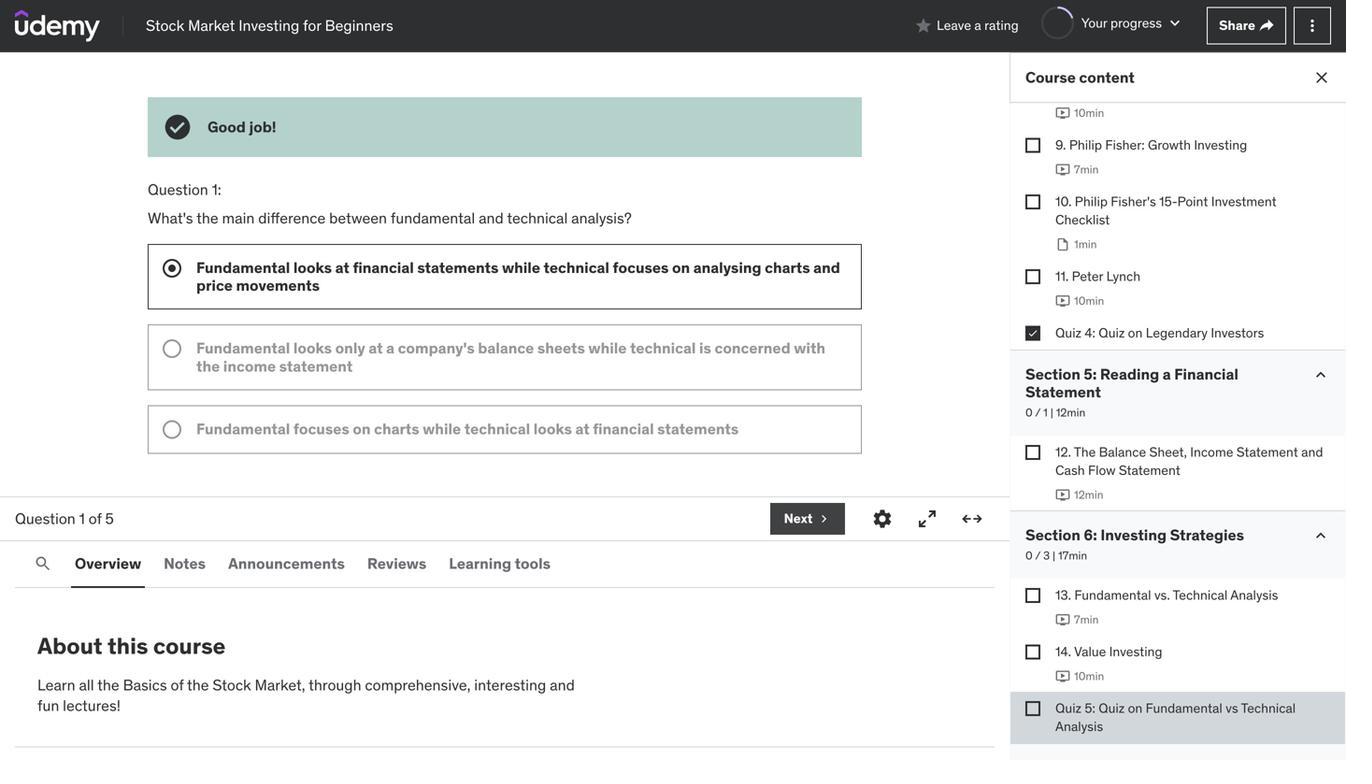 Task type: vqa. For each thing, say whether or not it's contained in the screenshot.
STOCK inside Learn all the Basics of the Stock Market, through comprehensive, interesting and fun lectures!
yes



Task type: describe. For each thing, give the bounding box(es) containing it.
fullscreen image
[[917, 508, 939, 530]]

with
[[794, 339, 826, 358]]

value
[[1075, 643, 1107, 660]]

technical inside "fundamental looks at financial statements while technical focuses on analysing charts and price movements"
[[544, 258, 610, 277]]

financial
[[1175, 365, 1239, 384]]

content
[[1080, 68, 1135, 87]]

1 horizontal spatial financial
[[593, 420, 654, 439]]

what's the main difference between fundamental and technical analysis? group
[[148, 244, 862, 454]]

lynch
[[1107, 268, 1141, 285]]

announcements
[[228, 554, 345, 573]]

4:
[[1085, 324, 1096, 341]]

close course content sidebar image
[[1313, 68, 1332, 87]]

only
[[335, 339, 365, 358]]

play fundamental vs. technical analysis image
[[1056, 613, 1071, 628]]

section 5: reading a financial statement button
[[1026, 365, 1297, 402]]

2 vertical spatial looks
[[534, 420, 572, 439]]

statements inside "fundamental looks at financial statements while technical focuses on analysing charts and price movements"
[[417, 258, 499, 277]]

play philip fisher: growth investing image
[[1056, 162, 1071, 177]]

udemy image
[[15, 10, 100, 42]]

job!
[[249, 117, 277, 136]]

technical down fundamental looks only at a company's balance sheets while technical is concerned with the income statement
[[465, 420, 530, 439]]

7min for philip
[[1075, 162, 1099, 177]]

quiz left the 4:
[[1056, 324, 1082, 341]]

10min for peter
[[1075, 294, 1105, 308]]

12.
[[1056, 444, 1072, 461]]

| inside section 5: reading a financial statement 0 / 1 | 12min
[[1051, 406, 1054, 420]]

1 vertical spatial 12min
[[1075, 488, 1104, 502]]

growth
[[1149, 137, 1192, 153]]

0 inside section 6: investing strategies 0 / 3 | 17min
[[1026, 549, 1033, 563]]

company's
[[398, 339, 475, 358]]

at inside fundamental looks only at a company's balance sheets while technical is concerned with the income statement
[[369, 339, 383, 358]]

looks for at
[[294, 258, 332, 277]]

main
[[222, 208, 255, 228]]

and inside learn all the basics of the stock market, through comprehensive, interesting and fun lectures!
[[550, 676, 575, 695]]

quiz down the 14. value investing
[[1099, 700, 1125, 717]]

quiz 5: quiz on fundamental vs technical analysis
[[1056, 700, 1296, 735]]

11.
[[1056, 268, 1069, 285]]

the inside fundamental looks only at a company's balance sheets while technical is concerned with the income statement
[[196, 357, 220, 376]]

a inside fundamental looks only at a company's balance sheets while technical is concerned with the income statement
[[386, 339, 395, 358]]

investing for section 6: investing strategies 0 / 3 | 17min
[[1101, 526, 1167, 545]]

technical inside question 1: what's the main difference between fundamental and technical analysis?
[[507, 208, 568, 228]]

stock inside learn all the basics of the stock market, through comprehensive, interesting and fun lectures!
[[213, 676, 251, 695]]

while inside "fundamental looks at financial statements while technical focuses on analysing charts and price movements"
[[502, 258, 541, 277]]

statement for financial
[[1026, 383, 1102, 402]]

learning
[[449, 554, 512, 573]]

15-
[[1160, 193, 1178, 210]]

balance
[[1100, 444, 1147, 461]]

fisher:
[[1106, 137, 1145, 153]]

fundamental focuses on charts while technical looks at financial statements
[[196, 420, 742, 439]]

section 6: investing strategies button
[[1026, 526, 1245, 545]]

0 inside section 5: reading a financial statement 0 / 1 | 12min
[[1026, 406, 1033, 420]]

expanded view image
[[962, 508, 984, 530]]

fundamental
[[391, 208, 475, 228]]

analysing
[[694, 258, 762, 277]]

good
[[208, 117, 246, 136]]

fundamental for fundamental focuses on charts while technical looks at financial statements
[[196, 420, 290, 439]]

0 vertical spatial technical
[[1174, 587, 1228, 604]]

sheets
[[538, 339, 585, 358]]

for
[[303, 16, 322, 35]]

is
[[700, 339, 712, 358]]

learn
[[37, 676, 75, 695]]

basics
[[123, 676, 167, 695]]

cash
[[1056, 462, 1086, 479]]

looks for only
[[294, 339, 332, 358]]

xsmall image for 13. fundamental vs. technical analysis
[[1026, 588, 1041, 603]]

reading
[[1101, 365, 1160, 384]]

notes
[[164, 554, 206, 573]]

learning tools button
[[445, 542, 555, 586]]

11. peter lynch
[[1056, 268, 1141, 285]]

10.
[[1056, 193, 1072, 210]]

9.
[[1056, 137, 1067, 153]]

fundamental left 'vs.'
[[1075, 587, 1152, 604]]

xsmall image for 12. the balance sheet, income statement and cash flow statement
[[1026, 445, 1041, 460]]

beginners
[[325, 16, 394, 35]]

xsmall image inside "share" button
[[1260, 18, 1275, 33]]

on inside quiz 5: quiz on fundamental vs technical analysis
[[1129, 700, 1143, 717]]

philip for 9.
[[1070, 137, 1103, 153]]

1 10min from the top
[[1075, 106, 1105, 120]]

question for question 1: what's the main difference between fundamental and technical analysis?
[[148, 180, 208, 199]]

section for /
[[1026, 526, 1081, 545]]

sheet,
[[1150, 444, 1188, 461]]

income
[[223, 357, 276, 376]]

1 horizontal spatial analysis
[[1231, 587, 1279, 604]]

reviews
[[368, 554, 427, 573]]

through
[[309, 676, 362, 695]]

charts inside "fundamental looks at financial statements while technical focuses on analysing charts and price movements"
[[765, 258, 811, 277]]

play warren buffett: value investing image
[[1056, 106, 1071, 121]]

0 horizontal spatial while
[[423, 420, 461, 439]]

settings image
[[872, 508, 894, 530]]

next button
[[771, 503, 846, 535]]

analysis?
[[572, 208, 632, 228]]

2 vertical spatial statement
[[1119, 462, 1181, 479]]

about this course
[[37, 632, 226, 660]]

10min for value
[[1075, 669, 1105, 684]]

section 6: investing strategies 0 / 3 | 17min
[[1026, 526, 1245, 563]]

statement
[[279, 357, 353, 376]]

start philip fisher's 15-point investment checklist image
[[1056, 237, 1071, 252]]

strategies
[[1171, 526, 1245, 545]]

market
[[188, 16, 235, 35]]

notes button
[[160, 542, 210, 586]]

lectures!
[[63, 697, 121, 716]]

checklist
[[1056, 211, 1111, 228]]

5: for section
[[1084, 365, 1097, 384]]

stock market investing for beginners
[[146, 16, 394, 35]]

a inside button
[[975, 17, 982, 34]]

the inside question 1: what's the main difference between fundamental and technical analysis?
[[197, 208, 219, 228]]

rating
[[985, 17, 1019, 34]]

leave a rating button
[[915, 3, 1019, 48]]

10. philip fisher's 15-point investment checklist
[[1056, 193, 1277, 228]]

1:
[[212, 180, 221, 199]]

flow
[[1089, 462, 1116, 479]]

your
[[1082, 14, 1108, 31]]

between
[[329, 208, 387, 228]]

your progress
[[1082, 14, 1163, 31]]

vs
[[1226, 700, 1239, 717]]

the
[[1075, 444, 1096, 461]]

interesting
[[474, 676, 547, 695]]

2 horizontal spatial small image
[[1312, 527, 1331, 545]]

section for statement
[[1026, 365, 1081, 384]]

9. philip fisher: growth investing
[[1056, 137, 1248, 153]]

a inside section 5: reading a financial statement 0 / 1 | 12min
[[1163, 365, 1172, 384]]

course content
[[1026, 68, 1135, 87]]

small image inside leave a rating button
[[915, 16, 934, 35]]

balance
[[478, 339, 534, 358]]

all
[[79, 676, 94, 695]]

5: for quiz
[[1085, 700, 1096, 717]]

leave a rating
[[937, 17, 1019, 34]]



Task type: locate. For each thing, give the bounding box(es) containing it.
on
[[672, 258, 690, 277], [1129, 324, 1143, 341], [353, 420, 371, 439], [1129, 700, 1143, 717]]

1 horizontal spatial 1
[[1044, 406, 1048, 420]]

of left 5
[[89, 509, 102, 528]]

focuses down statement
[[294, 420, 350, 439]]

1 horizontal spatial focuses
[[613, 258, 669, 277]]

/
[[1036, 406, 1041, 420], [1036, 549, 1041, 563]]

fundamental for fundamental looks at financial statements while technical focuses on analysing charts and price movements
[[196, 258, 290, 277]]

looks
[[294, 258, 332, 277], [294, 339, 332, 358], [534, 420, 572, 439]]

actions image
[[1304, 16, 1323, 35]]

14.
[[1056, 643, 1072, 660]]

looks inside fundamental looks only at a company's balance sheets while technical is concerned with the income statement
[[294, 339, 332, 358]]

and right 'interesting' at the left bottom of the page
[[550, 676, 575, 695]]

1 vertical spatial 0
[[1026, 549, 1033, 563]]

peter
[[1072, 268, 1104, 285]]

2 horizontal spatial a
[[1163, 365, 1172, 384]]

1 vertical spatial charts
[[374, 420, 420, 439]]

technical down analysis?
[[544, 258, 610, 277]]

2 10min from the top
[[1075, 294, 1105, 308]]

fundamental left vs
[[1146, 700, 1223, 717]]

philip for 10.
[[1075, 193, 1108, 210]]

2 / from the top
[[1036, 549, 1041, 563]]

1 vertical spatial financial
[[593, 420, 654, 439]]

share button
[[1208, 7, 1287, 44]]

while up balance
[[502, 258, 541, 277]]

fundamental looks at financial statements while technical focuses on analysing charts and price movements
[[196, 258, 841, 295]]

focuses inside "fundamental looks at financial statements while technical focuses on analysing charts and price movements"
[[613, 258, 669, 277]]

0 horizontal spatial statement
[[1026, 383, 1102, 402]]

13.
[[1056, 587, 1072, 604]]

0 horizontal spatial a
[[386, 339, 395, 358]]

at down between
[[335, 258, 350, 277]]

10min down value
[[1075, 669, 1105, 684]]

fundamental inside quiz 5: quiz on fundamental vs technical analysis
[[1146, 700, 1223, 717]]

fisher's
[[1111, 193, 1157, 210]]

course
[[1026, 68, 1076, 87]]

stock market investing for beginners link
[[146, 15, 394, 36]]

good job!
[[208, 117, 277, 136]]

technical up "fundamental looks at financial statements while technical focuses on analysing charts and price movements"
[[507, 208, 568, 228]]

1 section from the top
[[1026, 365, 1081, 384]]

1 inside section 5: reading a financial statement 0 / 1 | 12min
[[1044, 406, 1048, 420]]

/ inside section 6: investing strategies 0 / 3 | 17min
[[1036, 549, 1041, 563]]

investing for stock market investing for beginners
[[239, 16, 300, 35]]

0 horizontal spatial question
[[15, 509, 76, 528]]

fundamental inside fundamental looks only at a company's balance sheets while technical is concerned with the income statement
[[196, 339, 290, 358]]

0 vertical spatial |
[[1051, 406, 1054, 420]]

concerned
[[715, 339, 791, 358]]

|
[[1051, 406, 1054, 420], [1053, 549, 1056, 563]]

technical left is
[[630, 339, 696, 358]]

small image
[[1166, 14, 1185, 32], [915, 16, 934, 35], [1312, 527, 1331, 545]]

section down play peter lynch image on the right top of the page
[[1026, 365, 1081, 384]]

5: inside quiz 5: quiz on fundamental vs technical analysis
[[1085, 700, 1096, 717]]

on down the 14. value investing
[[1129, 700, 1143, 717]]

0 vertical spatial 0
[[1026, 406, 1033, 420]]

0 vertical spatial 1
[[1044, 406, 1048, 420]]

/ inside section 5: reading a financial statement 0 / 1 | 12min
[[1036, 406, 1041, 420]]

7min
[[1075, 162, 1099, 177], [1075, 613, 1099, 627]]

17min
[[1059, 549, 1088, 563]]

philip inside 10. philip fisher's 15-point investment checklist
[[1075, 193, 1108, 210]]

point
[[1178, 193, 1209, 210]]

analysis
[[1231, 587, 1279, 604], [1056, 718, 1104, 735]]

1 horizontal spatial small image
[[1166, 14, 1185, 32]]

section up 3 in the right of the page
[[1026, 526, 1081, 545]]

0 vertical spatial charts
[[765, 258, 811, 277]]

10min right play warren buffett: value investing image
[[1075, 106, 1105, 120]]

the
[[197, 208, 219, 228], [196, 357, 220, 376], [97, 676, 119, 695], [187, 676, 209, 695]]

1 vertical spatial statements
[[658, 420, 739, 439]]

1
[[1044, 406, 1048, 420], [79, 509, 85, 528]]

fundamental down "income"
[[196, 420, 290, 439]]

section 5: reading a financial statement 0 / 1 | 12min
[[1026, 365, 1239, 420]]

0 vertical spatial of
[[89, 509, 102, 528]]

technical right vs
[[1242, 700, 1296, 717]]

1 vertical spatial stock
[[213, 676, 251, 695]]

12min up 12.
[[1057, 406, 1086, 420]]

2 section from the top
[[1026, 526, 1081, 545]]

the right all
[[97, 676, 119, 695]]

of inside learn all the basics of the stock market, through comprehensive, interesting and fun lectures!
[[171, 676, 184, 695]]

your progress button
[[1042, 7, 1185, 39]]

2 vertical spatial 10min
[[1075, 669, 1105, 684]]

0 horizontal spatial focuses
[[294, 420, 350, 439]]

market,
[[255, 676, 305, 695]]

quiz right the 4:
[[1099, 324, 1125, 341]]

analysis inside quiz 5: quiz on fundamental vs technical analysis
[[1056, 718, 1104, 735]]

play value investing image
[[1056, 669, 1071, 684]]

1 vertical spatial technical
[[1242, 700, 1296, 717]]

1 horizontal spatial statements
[[658, 420, 739, 439]]

0 vertical spatial looks
[[294, 258, 332, 277]]

5: inside section 5: reading a financial statement 0 / 1 | 12min
[[1084, 365, 1097, 384]]

statement right income
[[1237, 444, 1299, 461]]

overview
[[75, 554, 141, 573]]

technical inside quiz 5: quiz on fundamental vs technical analysis
[[1242, 700, 1296, 717]]

on down only
[[353, 420, 371, 439]]

1 horizontal spatial a
[[975, 17, 982, 34]]

2 vertical spatial at
[[576, 420, 590, 439]]

and inside question 1: what's the main difference between fundamental and technical analysis?
[[479, 208, 504, 228]]

investing right growth
[[1195, 137, 1248, 153]]

0 vertical spatial 7min
[[1075, 162, 1099, 177]]

xsmall image
[[1026, 138, 1041, 153], [1026, 326, 1041, 341], [817, 512, 832, 527], [1026, 645, 1041, 660]]

investing for 14. value investing
[[1110, 643, 1163, 660]]

stock
[[146, 16, 185, 35], [213, 676, 251, 695]]

quiz 4: quiz on legendary investors
[[1056, 324, 1265, 341]]

0 horizontal spatial stock
[[146, 16, 185, 35]]

1 vertical spatial while
[[589, 339, 627, 358]]

7min right play philip fisher: growth investing icon at the top right of the page
[[1075, 162, 1099, 177]]

0 horizontal spatial statements
[[417, 258, 499, 277]]

movements
[[236, 276, 320, 295]]

1 0 from the top
[[1026, 406, 1033, 420]]

the left "income"
[[196, 357, 220, 376]]

2 horizontal spatial while
[[589, 339, 627, 358]]

at down sheets
[[576, 420, 590, 439]]

1 vertical spatial |
[[1053, 549, 1056, 563]]

and inside 12. the balance sheet, income statement and cash flow statement
[[1302, 444, 1324, 461]]

share
[[1220, 17, 1256, 34]]

0 vertical spatial while
[[502, 258, 541, 277]]

statements
[[417, 258, 499, 277], [658, 420, 739, 439]]

6:
[[1084, 526, 1098, 545]]

statements down fundamental
[[417, 258, 499, 277]]

technical right 'vs.'
[[1174, 587, 1228, 604]]

looks down difference
[[294, 258, 332, 277]]

small image inside your progress dropdown button
[[1166, 14, 1185, 32]]

0 vertical spatial section
[[1026, 365, 1081, 384]]

fundamental down price
[[196, 339, 290, 358]]

0 horizontal spatial small image
[[915, 16, 934, 35]]

| inside section 6: investing strategies 0 / 3 | 17min
[[1053, 549, 1056, 563]]

2 vertical spatial a
[[1163, 365, 1172, 384]]

0 vertical spatial question
[[148, 180, 208, 199]]

income
[[1191, 444, 1234, 461]]

looks down sheets
[[534, 420, 572, 439]]

statement down sheet,
[[1119, 462, 1181, 479]]

fundamental down the main
[[196, 258, 290, 277]]

fun
[[37, 697, 59, 716]]

1 horizontal spatial question
[[148, 180, 208, 199]]

fundamental for fundamental looks only at a company's balance sheets while technical is concerned with the income statement
[[196, 339, 290, 358]]

1 vertical spatial statement
[[1237, 444, 1299, 461]]

xsmall image right next
[[817, 512, 832, 527]]

analysis down the play value investing image on the bottom
[[1056, 718, 1104, 735]]

0 vertical spatial philip
[[1070, 137, 1103, 153]]

0 vertical spatial stock
[[146, 16, 185, 35]]

1 horizontal spatial stock
[[213, 676, 251, 695]]

2 7min from the top
[[1075, 613, 1099, 627]]

1 vertical spatial philip
[[1075, 193, 1108, 210]]

difference
[[258, 208, 326, 228]]

analysis down strategies
[[1231, 587, 1279, 604]]

while inside fundamental looks only at a company's balance sheets while technical is concerned with the income statement
[[589, 339, 627, 358]]

what's
[[148, 208, 193, 228]]

this
[[108, 632, 148, 660]]

14. value investing
[[1056, 643, 1163, 660]]

xsmall image left the 4:
[[1026, 326, 1041, 341]]

0 vertical spatial statement
[[1026, 383, 1102, 402]]

investing right value
[[1110, 643, 1163, 660]]

technical inside fundamental looks only at a company's balance sheets while technical is concerned with the income statement
[[630, 339, 696, 358]]

question up what's
[[148, 180, 208, 199]]

xsmall image inside next button
[[817, 512, 832, 527]]

12min inside section 5: reading a financial statement 0 / 1 | 12min
[[1057, 406, 1086, 420]]

5: down value
[[1085, 700, 1096, 717]]

xsmall image
[[1260, 18, 1275, 33], [1026, 194, 1041, 209], [1026, 269, 1041, 284], [1026, 445, 1041, 460], [1026, 588, 1041, 603], [1026, 701, 1041, 716]]

1 vertical spatial analysis
[[1056, 718, 1104, 735]]

quiz down the play value investing image on the bottom
[[1056, 700, 1082, 717]]

of
[[89, 509, 102, 528], [171, 676, 184, 695]]

question inside question 1: what's the main difference between fundamental and technical analysis?
[[148, 180, 208, 199]]

financial inside "fundamental looks at financial statements while technical focuses on analysing charts and price movements"
[[353, 258, 414, 277]]

0 vertical spatial /
[[1036, 406, 1041, 420]]

10min down peter
[[1075, 294, 1105, 308]]

0 vertical spatial analysis
[[1231, 587, 1279, 604]]

xsmall image left 14.
[[1026, 645, 1041, 660]]

progress
[[1111, 14, 1163, 31]]

statement inside section 5: reading a financial statement 0 / 1 | 12min
[[1026, 383, 1102, 402]]

0
[[1026, 406, 1033, 420], [1026, 549, 1033, 563]]

a right only
[[386, 339, 395, 358]]

a right reading
[[1163, 365, 1172, 384]]

philip up checklist
[[1075, 193, 1108, 210]]

a left rating
[[975, 17, 982, 34]]

on left legendary on the right top of page
[[1129, 324, 1143, 341]]

3
[[1044, 549, 1051, 563]]

leave
[[937, 17, 972, 34]]

1 horizontal spatial statement
[[1119, 462, 1181, 479]]

1 vertical spatial focuses
[[294, 420, 350, 439]]

at inside "fundamental looks at financial statements while technical focuses on analysing charts and price movements"
[[335, 258, 350, 277]]

1 vertical spatial a
[[386, 339, 395, 358]]

and down small icon
[[1302, 444, 1324, 461]]

0 horizontal spatial of
[[89, 509, 102, 528]]

7min right play fundamental vs. technical analysis icon
[[1075, 613, 1099, 627]]

investing left for
[[239, 16, 300, 35]]

0 vertical spatial 12min
[[1057, 406, 1086, 420]]

0 vertical spatial 10min
[[1075, 106, 1105, 120]]

1 vertical spatial 7min
[[1075, 613, 1099, 627]]

learning tools
[[449, 554, 551, 573]]

the down the course
[[187, 676, 209, 695]]

xsmall image for 10. philip fisher's 15-point investment checklist
[[1026, 194, 1041, 209]]

7min for fundamental
[[1075, 613, 1099, 627]]

next
[[784, 510, 813, 527]]

0 vertical spatial financial
[[353, 258, 414, 277]]

and right fundamental
[[479, 208, 504, 228]]

comprehensive,
[[365, 676, 471, 695]]

1 horizontal spatial at
[[369, 339, 383, 358]]

xsmall image left 9.
[[1026, 138, 1041, 153]]

0 vertical spatial 5:
[[1084, 365, 1097, 384]]

1 vertical spatial 10min
[[1075, 294, 1105, 308]]

13. fundamental vs. technical analysis
[[1056, 587, 1279, 604]]

1 horizontal spatial charts
[[765, 258, 811, 277]]

and up with
[[814, 258, 841, 277]]

0 vertical spatial a
[[975, 17, 982, 34]]

looks left only
[[294, 339, 332, 358]]

5: left reading
[[1084, 365, 1097, 384]]

0 vertical spatial focuses
[[613, 258, 669, 277]]

focuses down analysis?
[[613, 258, 669, 277]]

investing right 6:
[[1101, 526, 1167, 545]]

philip
[[1070, 137, 1103, 153], [1075, 193, 1108, 210]]

1 vertical spatial at
[[369, 339, 383, 358]]

0 vertical spatial statements
[[417, 258, 499, 277]]

about
[[37, 632, 103, 660]]

sidebar element
[[1010, 4, 1347, 760]]

statements down is
[[658, 420, 739, 439]]

learn all the basics of the stock market, through comprehensive, interesting and fun lectures!
[[37, 676, 575, 716]]

vs.
[[1155, 587, 1171, 604]]

2 horizontal spatial at
[[576, 420, 590, 439]]

statement up 12.
[[1026, 383, 1102, 402]]

price
[[196, 276, 233, 295]]

course
[[153, 632, 226, 660]]

question up search "image"
[[15, 509, 76, 528]]

charts right analysing
[[765, 258, 811, 277]]

looks inside "fundamental looks at financial statements while technical focuses on analysing charts and price movements"
[[294, 258, 332, 277]]

0 horizontal spatial at
[[335, 258, 350, 277]]

2 vertical spatial while
[[423, 420, 461, 439]]

investors
[[1212, 324, 1265, 341]]

2 horizontal spatial statement
[[1237, 444, 1299, 461]]

section inside section 5: reading a financial statement 0 / 1 | 12min
[[1026, 365, 1081, 384]]

overview button
[[71, 542, 145, 586]]

1 vertical spatial of
[[171, 676, 184, 695]]

stock left market
[[146, 16, 185, 35]]

fundamental looks only at a company's balance sheets while technical is concerned with the income statement
[[196, 339, 826, 376]]

1 vertical spatial looks
[[294, 339, 332, 358]]

1 vertical spatial section
[[1026, 526, 1081, 545]]

question for question 1 of 5
[[15, 509, 76, 528]]

announcements button
[[225, 542, 349, 586]]

1 vertical spatial 1
[[79, 509, 85, 528]]

1 7min from the top
[[1075, 162, 1099, 177]]

investing inside section 6: investing strategies 0 / 3 | 17min
[[1101, 526, 1167, 545]]

1 vertical spatial question
[[15, 509, 76, 528]]

3 10min from the top
[[1075, 669, 1105, 684]]

1 / from the top
[[1036, 406, 1041, 420]]

reviews button
[[364, 542, 430, 586]]

technical
[[507, 208, 568, 228], [544, 258, 610, 277], [630, 339, 696, 358], [465, 420, 530, 439]]

fundamental inside "fundamental looks at financial statements while technical focuses on analysing charts and price movements"
[[196, 258, 290, 277]]

and inside "fundamental looks at financial statements while technical focuses on analysing charts and price movements"
[[814, 258, 841, 277]]

charts down company's
[[374, 420, 420, 439]]

0 horizontal spatial charts
[[374, 420, 420, 439]]

legendary
[[1146, 324, 1208, 341]]

while right sheets
[[589, 339, 627, 358]]

philip right 9.
[[1070, 137, 1103, 153]]

the down 1:
[[197, 208, 219, 228]]

while down company's
[[423, 420, 461, 439]]

0 horizontal spatial technical
[[1174, 587, 1228, 604]]

search image
[[34, 555, 52, 573]]

12min right the play the balance sheet, income statement and cash flow statement image
[[1075, 488, 1104, 502]]

0 horizontal spatial financial
[[353, 258, 414, 277]]

0 horizontal spatial 1
[[79, 509, 85, 528]]

1 vertical spatial /
[[1036, 549, 1041, 563]]

question 1 of 5
[[15, 509, 114, 528]]

small image
[[1312, 366, 1331, 384]]

section inside section 6: investing strategies 0 / 3 | 17min
[[1026, 526, 1081, 545]]

0 horizontal spatial analysis
[[1056, 718, 1104, 735]]

1 vertical spatial 5:
[[1085, 700, 1096, 717]]

1 horizontal spatial of
[[171, 676, 184, 695]]

technical
[[1174, 587, 1228, 604], [1242, 700, 1296, 717]]

stock left market,
[[213, 676, 251, 695]]

1 horizontal spatial while
[[502, 258, 541, 277]]

statement for income
[[1237, 444, 1299, 461]]

play peter lynch image
[[1056, 294, 1071, 309]]

play the balance sheet, income statement and cash flow statement image
[[1056, 488, 1071, 503]]

on inside "fundamental looks at financial statements while technical focuses on analysing charts and price movements"
[[672, 258, 690, 277]]

question 1: what's the main difference between fundamental and technical analysis?
[[148, 180, 636, 228]]

stock inside stock market investing for beginners link
[[146, 16, 185, 35]]

at right only
[[369, 339, 383, 358]]

of right basics
[[171, 676, 184, 695]]

0 vertical spatial at
[[335, 258, 350, 277]]

12. the balance sheet, income statement and cash flow statement
[[1056, 444, 1324, 479]]

1 horizontal spatial technical
[[1242, 700, 1296, 717]]

on left analysing
[[672, 258, 690, 277]]

10min
[[1075, 106, 1105, 120], [1075, 294, 1105, 308], [1075, 669, 1105, 684]]

xsmall image for 11. peter lynch
[[1026, 269, 1041, 284]]

2 0 from the top
[[1026, 549, 1033, 563]]



